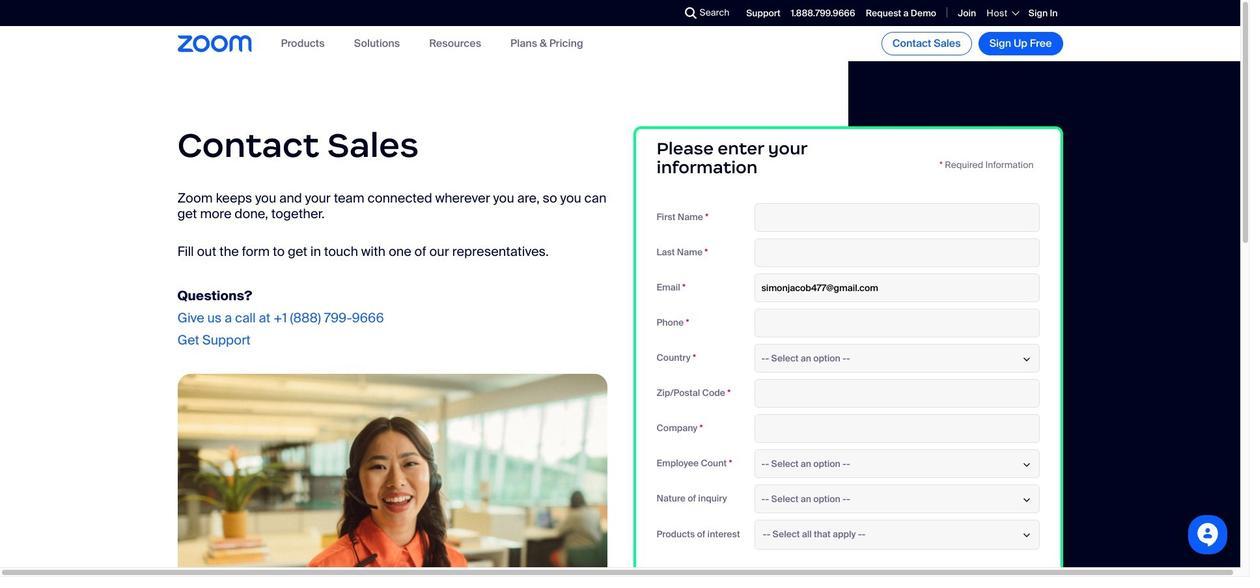 Task type: describe. For each thing, give the bounding box(es) containing it.
zoom logo image
[[177, 35, 252, 52]]

email@yourcompany.com text field
[[754, 273, 1040, 302]]

customer support agent image
[[177, 374, 607, 577]]



Task type: locate. For each thing, give the bounding box(es) containing it.
None text field
[[754, 238, 1040, 267], [754, 308, 1040, 337], [754, 379, 1040, 407], [754, 414, 1040, 443], [754, 238, 1040, 267], [754, 308, 1040, 337], [754, 379, 1040, 407], [754, 414, 1040, 443]]

None text field
[[754, 203, 1040, 232]]

search image
[[685, 7, 697, 19], [685, 7, 697, 19]]

None search field
[[637, 3, 688, 23]]



Task type: vqa. For each thing, say whether or not it's contained in the screenshot.
search field
yes



